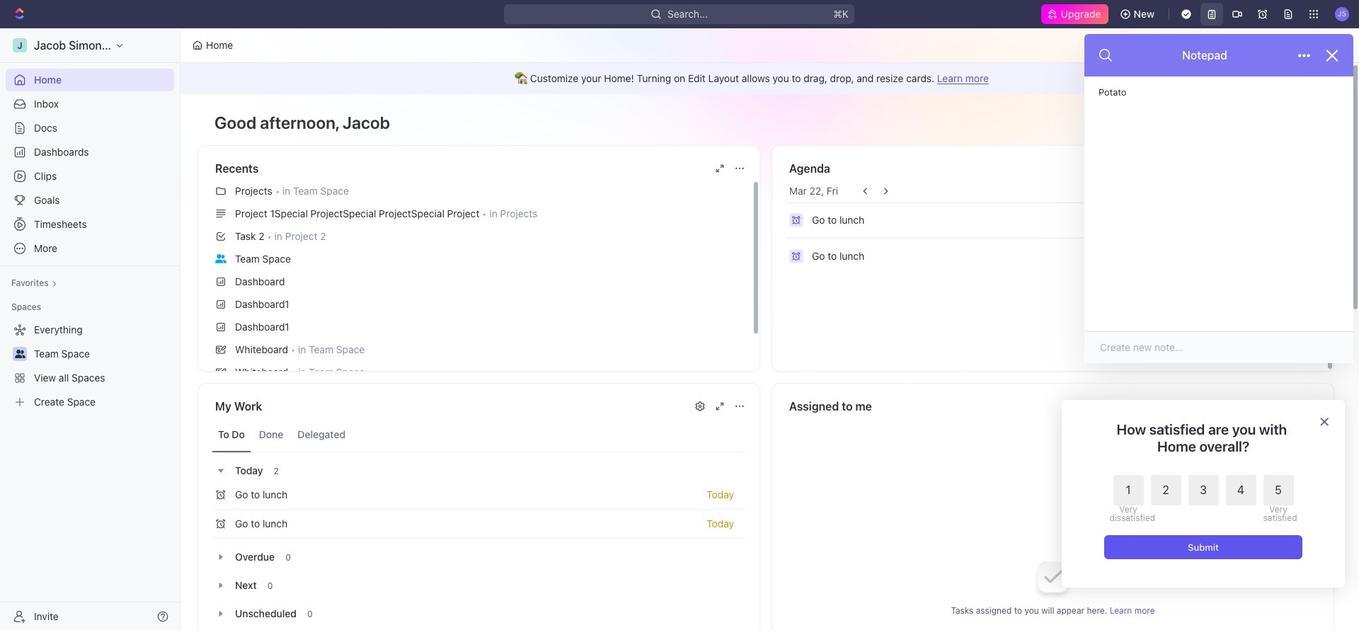 Task type: locate. For each thing, give the bounding box(es) containing it.
alert
[[181, 63, 1352, 94]]

0 vertical spatial user group image
[[215, 254, 227, 263]]

user group image inside sidebar "navigation"
[[15, 350, 25, 358]]

0 horizontal spatial user group image
[[15, 350, 25, 358]]

tab list
[[212, 418, 746, 453]]

user group image
[[215, 254, 227, 263], [15, 350, 25, 358]]

1 vertical spatial user group image
[[15, 350, 25, 358]]

1 horizontal spatial user group image
[[215, 254, 227, 263]]

dialog
[[1062, 400, 1346, 588]]

tree
[[6, 319, 174, 414]]

sidebar navigation
[[0, 28, 183, 630]]

option group
[[1110, 475, 1294, 523]]



Task type: describe. For each thing, give the bounding box(es) containing it.
tree inside sidebar "navigation"
[[6, 319, 174, 414]]

jacob simon's workspace, , element
[[13, 38, 27, 52]]

Create new note… text field
[[1099, 340, 1340, 355]]



Task type: vqa. For each thing, say whether or not it's contained in the screenshot.
1-on-1 icon
no



